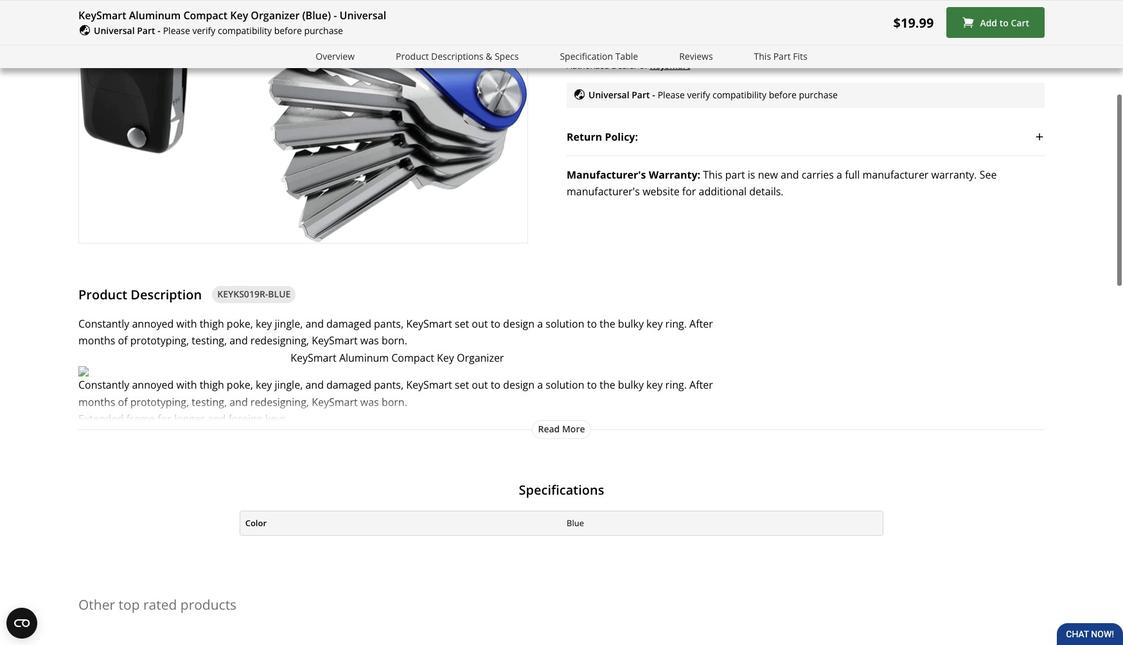 Task type: vqa. For each thing, say whether or not it's contained in the screenshot.
T- in SUBISPEED TEAM T- SHIRT-WHITE-MEDIUM - UNIVERSAL
no



Task type: describe. For each thing, give the bounding box(es) containing it.
warranty.
[[931, 168, 977, 182]]

keysmart inside the authorized dealer of keysmart
[[650, 60, 690, 71]]

compact inside constantly annoyed with thigh poke, key jingle, and damaged pants, keysmart set out to design a solution to the bulky key ring.  after months of prototyping, testing, and redesigning, keysmart was born. keysmart aluminum compact key organizer
[[392, 351, 434, 365]]

part inside this part fits link
[[773, 50, 791, 62]]

born. for and
[[382, 395, 407, 409]]

open widget image
[[6, 608, 37, 639]]

authorized dealer of keysmart
[[567, 59, 690, 71]]

0 vertical spatial key
[[230, 8, 248, 22]]

constantly annoyed with thigh poke, key jingle, and damaged pants, keysmart set out to design a solution to the bulky key ring. after months of prototyping, testing, and redesigning, keysmart was born. extended frame for longer and foreign keys. includes loop ring to attach car keys.
[[78, 378, 713, 443]]

up
[[682, 2, 692, 14]]

2 horizontal spatial -
[[652, 89, 655, 101]]

the for constantly annoyed with thigh poke, key jingle, and damaged pants, keysmart set out to design a solution to the bulky key ring.  after months of prototyping, testing, and redesigning, keysmart was born. keysmart aluminum compact key organizer
[[600, 317, 615, 331]]

solution for constantly annoyed with thigh poke, key jingle, and damaged pants, keysmart set out to design a solution to the bulky key ring.  after months of prototyping, testing, and redesigning, keysmart was born. keysmart aluminum compact key organizer
[[546, 317, 584, 331]]

bulky for constantly annoyed with thigh poke, key jingle, and damaged pants, keysmart set out to design a solution to the bulky key ring. after months of prototyping, testing, and redesigning, keysmart was born. extended frame for longer and foreign keys. includes loop ring to attach car keys.
[[618, 378, 644, 392]]

price match guarantee up to 110%
[[589, 2, 727, 14]]

product descriptions & specs link
[[396, 49, 519, 64]]

manufacturer's warranty:
[[567, 168, 701, 182]]

months for constantly annoyed with thigh poke, key jingle, and damaged pants, keysmart set out to design a solution to the bulky key ring.  after months of prototyping, testing, and redesigning, keysmart was born. keysmart aluminum compact key organizer
[[78, 334, 115, 348]]

was for and
[[360, 395, 379, 409]]

rated
[[143, 596, 177, 614]]

read more
[[538, 423, 585, 435]]

thigh for keysmart
[[200, 317, 224, 331]]

testing, for extended
[[192, 395, 227, 409]]

& for excellent
[[897, 24, 903, 36]]

1 vertical spatial please
[[658, 89, 685, 101]]

1 vertical spatial -
[[158, 24, 160, 37]]

keyks019r-
[[217, 288, 268, 300]]

attach
[[179, 429, 209, 443]]

part
[[725, 168, 745, 182]]

110%
[[706, 2, 727, 14]]

1 horizontal spatial universal
[[340, 8, 386, 22]]

fits
[[793, 50, 808, 62]]

prototyping, for constantly annoyed with thigh poke, key jingle, and damaged pants, keysmart set out to design a solution to the bulky key ring. after months of prototyping, testing, and redesigning, keysmart was born. extended frame for longer and foreign keys. includes loop ring to attach car keys.
[[130, 395, 189, 409]]

add to cart
[[980, 16, 1029, 29]]

manufacturer's
[[567, 168, 646, 182]]

redesigning, for frame
[[251, 395, 309, 409]]

dealer
[[612, 59, 637, 71]]

descriptions
[[431, 50, 484, 62]]

other
[[78, 596, 115, 614]]

1 horizontal spatial part
[[632, 89, 650, 101]]

1 horizontal spatial purchase
[[799, 89, 838, 101]]

$19.99
[[894, 14, 934, 31]]

0 horizontal spatial please
[[163, 24, 190, 37]]

with for keysmart
[[176, 317, 197, 331]]

damaged for organizer
[[326, 317, 371, 331]]

specifications
[[519, 481, 604, 498]]

warranty:
[[649, 168, 701, 182]]

rated excellent & trusted
[[830, 24, 937, 36]]

price
[[589, 2, 608, 14]]

blue
[[268, 288, 291, 300]]

poke, for extended
[[227, 378, 253, 392]]

for inside this part is new and carries a full manufacturer warranty. see manufacturer's website for additional details.
[[682, 184, 696, 198]]

30
[[830, 2, 840, 14]]

new
[[758, 168, 778, 182]]

reviews
[[679, 50, 713, 62]]

after for constantly annoyed with thigh poke, key jingle, and damaged pants, keysmart set out to design a solution to the bulky key ring.  after months of prototyping, testing, and redesigning, keysmart was born. keysmart aluminum compact key organizer
[[690, 317, 713, 331]]

table
[[615, 50, 638, 62]]

is
[[748, 168, 755, 182]]

pants, for organizer
[[374, 317, 404, 331]]

additional
[[699, 184, 747, 198]]

details.
[[749, 184, 784, 198]]

2 guarantee from the left
[[908, 2, 953, 14]]

specs
[[495, 50, 519, 62]]

0 vertical spatial purchase
[[304, 24, 343, 37]]

a inside this part is new and carries a full manufacturer warranty. see manufacturer's website for additional details.
[[837, 168, 842, 182]]

add
[[980, 16, 997, 29]]

1 horizontal spatial universal part - please verify compatibility before purchase
[[589, 89, 838, 101]]

set for and
[[455, 378, 469, 392]]

product descriptions & specs
[[396, 50, 519, 62]]

keyks019r-blue
[[217, 288, 291, 300]]

top
[[119, 596, 140, 614]]

frame
[[126, 412, 155, 426]]

return
[[567, 130, 602, 144]]

specification
[[560, 50, 613, 62]]

prototyping, for constantly annoyed with thigh poke, key jingle, and damaged pants, keysmart set out to design a solution to the bulky key ring.  after months of prototyping, testing, and redesigning, keysmart was born. keysmart aluminum compact key organizer
[[130, 334, 189, 348]]

for inside 'constantly annoyed with thigh poke, key jingle, and damaged pants, keysmart set out to design a solution to the bulky key ring. after months of prototyping, testing, and redesigning, keysmart was born. extended frame for longer and foreign keys. includes loop ring to attach car keys.'
[[158, 412, 171, 426]]

overview
[[316, 50, 355, 62]]

& for descriptions
[[486, 50, 492, 62]]

add to cart button
[[947, 7, 1045, 38]]

aluminum inside constantly annoyed with thigh poke, key jingle, and damaged pants, keysmart set out to design a solution to the bulky key ring.  after months of prototyping, testing, and redesigning, keysmart was born. keysmart aluminum compact key organizer
[[339, 351, 389, 365]]

blue
[[567, 517, 584, 529]]

0 horizontal spatial keys.
[[229, 429, 253, 443]]

0 vertical spatial part
[[137, 24, 155, 37]]

constantly annoyed with thigh poke, key jingle, and damaged pants, keysmart set out to design a solution to the bulky key ring.  after months of prototyping, testing, and redesigning, keysmart was born. keysmart aluminum compact key organizer
[[78, 317, 713, 365]]

return policy: button
[[567, 118, 1045, 155]]

full
[[845, 168, 860, 182]]

annoyed for constantly annoyed with thigh poke, key jingle, and damaged pants, keysmart set out to design a solution to the bulky key ring. after months of prototyping, testing, and redesigning, keysmart was born. extended frame for longer and foreign keys. includes loop ring to attach car keys.
[[132, 378, 174, 392]]

loop
[[121, 429, 142, 443]]

out for organizer
[[472, 317, 488, 331]]

the for constantly annoyed with thigh poke, key jingle, and damaged pants, keysmart set out to design a solution to the bulky key ring. after months of prototyping, testing, and redesigning, keysmart was born. extended frame for longer and foreign keys. includes loop ring to attach car keys.
[[600, 378, 615, 392]]

description
[[131, 286, 202, 303]]

other top rated products
[[78, 596, 237, 614]]

was for organizer
[[360, 334, 379, 348]]

0 vertical spatial verify
[[192, 24, 215, 37]]

this part is new and carries a full manufacturer warranty. see manufacturer's website for additional details.
[[567, 168, 997, 198]]

of inside the authorized dealer of keysmart
[[639, 59, 647, 71]]

1 guarantee from the left
[[637, 2, 680, 14]]

0 vertical spatial compatibility
[[218, 24, 272, 37]]

satisfaction
[[860, 2, 906, 14]]

bulky for constantly annoyed with thigh poke, key jingle, and damaged pants, keysmart set out to design a solution to the bulky key ring.  after months of prototyping, testing, and redesigning, keysmart was born. keysmart aluminum compact key organizer
[[618, 317, 644, 331]]

0 horizontal spatial compact
[[183, 8, 228, 22]]

of for constantly annoyed with thigh poke, key jingle, and damaged pants, keysmart set out to design a solution to the bulky key ring. after months of prototyping, testing, and redesigning, keysmart was born. extended frame for longer and foreign keys. includes loop ring to attach car keys.
[[118, 395, 128, 409]]

return policy:
[[567, 130, 638, 144]]

2 vertical spatial universal
[[589, 89, 630, 101]]

1 vertical spatial before
[[769, 89, 797, 101]]

foreign
[[228, 412, 263, 426]]



Task type: locate. For each thing, give the bounding box(es) containing it.
0 horizontal spatial compatibility
[[218, 24, 272, 37]]

1 design from the top
[[503, 317, 535, 331]]

product for product description
[[78, 286, 127, 303]]

of up frame
[[118, 395, 128, 409]]

1 horizontal spatial guarantee
[[908, 2, 953, 14]]

carries
[[802, 168, 834, 182]]

testing, up longer
[[192, 395, 227, 409]]

a inside 'constantly annoyed with thigh poke, key jingle, and damaged pants, keysmart set out to design a solution to the bulky key ring. after months of prototyping, testing, and redesigning, keysmart was born. extended frame for longer and foreign keys. includes loop ring to attach car keys.'
[[537, 378, 543, 392]]

universal
[[340, 8, 386, 22], [94, 24, 135, 37], [589, 89, 630, 101]]

1 vertical spatial keys.
[[229, 429, 253, 443]]

website
[[643, 184, 680, 198]]

2 born. from the top
[[382, 395, 407, 409]]

0 horizontal spatial product
[[78, 286, 127, 303]]

annoyed up frame
[[132, 378, 174, 392]]

redesigning, for aluminum
[[251, 334, 309, 348]]

1 vertical spatial &
[[486, 50, 492, 62]]

1 vertical spatial compatibility
[[713, 89, 767, 101]]

2 months from the top
[[78, 395, 115, 409]]

2 with from the top
[[176, 378, 197, 392]]

0 horizontal spatial key
[[230, 8, 248, 22]]

to
[[695, 2, 703, 14], [1000, 16, 1009, 29], [491, 317, 501, 331], [587, 317, 597, 331], [491, 378, 501, 392], [587, 378, 597, 392], [166, 429, 176, 443]]

1 horizontal spatial verify
[[687, 89, 710, 101]]

this left "fits"
[[754, 50, 771, 62]]

out
[[472, 317, 488, 331], [472, 378, 488, 392]]

please down keysmart link on the right top of the page
[[658, 89, 685, 101]]

1 vertical spatial ring.
[[665, 378, 687, 392]]

born. inside 'constantly annoyed with thigh poke, key jingle, and damaged pants, keysmart set out to design a solution to the bulky key ring. after months of prototyping, testing, and redesigning, keysmart was born. extended frame for longer and foreign keys. includes loop ring to attach car keys.'
[[382, 395, 407, 409]]

1 horizontal spatial -
[[334, 8, 337, 22]]

out inside constantly annoyed with thigh poke, key jingle, and damaged pants, keysmart set out to design a solution to the bulky key ring.  after months of prototyping, testing, and redesigning, keysmart was born. keysmart aluminum compact key organizer
[[472, 317, 488, 331]]

1 vertical spatial a
[[537, 317, 543, 331]]

prototyping,
[[130, 334, 189, 348], [130, 395, 189, 409]]

jingle, for frame
[[275, 378, 303, 392]]

1 horizontal spatial this
[[754, 50, 771, 62]]

0 horizontal spatial -
[[158, 24, 160, 37]]

this part fits link
[[754, 49, 808, 64]]

(blue)
[[302, 8, 331, 22]]

1 with from the top
[[176, 317, 197, 331]]

after for constantly annoyed with thigh poke, key jingle, and damaged pants, keysmart set out to design a solution to the bulky key ring. after months of prototyping, testing, and redesigning, keysmart was born. extended frame for longer and foreign keys. includes loop ring to attach car keys.
[[690, 378, 713, 392]]

1 solution from the top
[[546, 317, 584, 331]]

1 redesigning, from the top
[[251, 334, 309, 348]]

2 out from the top
[[472, 378, 488, 392]]

verify
[[192, 24, 215, 37], [687, 89, 710, 101]]

design for constantly annoyed with thigh poke, key jingle, and damaged pants, keysmart set out to design a solution to the bulky key ring.  after months of prototyping, testing, and redesigning, keysmart was born. keysmart aluminum compact key organizer
[[503, 317, 535, 331]]

after inside 'constantly annoyed with thigh poke, key jingle, and damaged pants, keysmart set out to design a solution to the bulky key ring. after months of prototyping, testing, and redesigning, keysmart was born. extended frame for longer and foreign keys. includes loop ring to attach car keys.'
[[690, 378, 713, 392]]

months up extended
[[78, 395, 115, 409]]

this up additional
[[703, 168, 723, 182]]

1 horizontal spatial aluminum
[[339, 351, 389, 365]]

constantly down 'product description'
[[78, 317, 129, 331]]

0 vertical spatial design
[[503, 317, 535, 331]]

compatibility down keysmart aluminum compact key organizer (blue) - universal
[[218, 24, 272, 37]]

testing, inside 'constantly annoyed with thigh poke, key jingle, and damaged pants, keysmart set out to design a solution to the bulky key ring. after months of prototyping, testing, and redesigning, keysmart was born. extended frame for longer and foreign keys. includes loop ring to attach car keys.'
[[192, 395, 227, 409]]

manufacturer's
[[567, 184, 640, 198]]

trusted
[[905, 24, 937, 36]]

of right the dealer
[[639, 59, 647, 71]]

0 vertical spatial out
[[472, 317, 488, 331]]

1 horizontal spatial compact
[[392, 351, 434, 365]]

set for organizer
[[455, 317, 469, 331]]

bulky
[[618, 317, 644, 331], [618, 378, 644, 392]]

0 vertical spatial jingle,
[[275, 317, 303, 331]]

1 vertical spatial with
[[176, 378, 197, 392]]

the
[[600, 317, 615, 331], [600, 378, 615, 392]]

1 horizontal spatial compatibility
[[713, 89, 767, 101]]

& left specs
[[486, 50, 492, 62]]

this inside this part is new and carries a full manufacturer warranty. see manufacturer's website for additional details.
[[703, 168, 723, 182]]

2 pants, from the top
[[374, 378, 404, 392]]

product
[[396, 50, 429, 62], [78, 286, 127, 303]]

1 months from the top
[[78, 334, 115, 348]]

jingle, inside constantly annoyed with thigh poke, key jingle, and damaged pants, keysmart set out to design a solution to the bulky key ring.  after months of prototyping, testing, and redesigning, keysmart was born. keysmart aluminum compact key organizer
[[275, 317, 303, 331]]

annoyed down 'product description'
[[132, 317, 174, 331]]

testing, inside constantly annoyed with thigh poke, key jingle, and damaged pants, keysmart set out to design a solution to the bulky key ring.  after months of prototyping, testing, and redesigning, keysmart was born. keysmart aluminum compact key organizer
[[192, 334, 227, 348]]

solution
[[546, 317, 584, 331], [546, 378, 584, 392]]

overview link
[[316, 49, 355, 64]]

ring. for constantly annoyed with thigh poke, key jingle, and damaged pants, keysmart set out to design a solution to the bulky key ring.  after months of prototyping, testing, and redesigning, keysmart was born. keysmart aluminum compact key organizer
[[665, 317, 687, 331]]

thigh up longer
[[200, 378, 224, 392]]

of inside constantly annoyed with thigh poke, key jingle, and damaged pants, keysmart set out to design a solution to the bulky key ring.  after months of prototyping, testing, and redesigning, keysmart was born. keysmart aluminum compact key organizer
[[118, 334, 128, 348]]

with inside constantly annoyed with thigh poke, key jingle, and damaged pants, keysmart set out to design a solution to the bulky key ring.  after months of prototyping, testing, and redesigning, keysmart was born. keysmart aluminum compact key organizer
[[176, 317, 197, 331]]

keys. right foreign
[[265, 412, 289, 426]]

extended
[[78, 412, 124, 426]]

0 vertical spatial keys.
[[265, 412, 289, 426]]

2 thigh from the top
[[200, 378, 224, 392]]

set
[[455, 317, 469, 331], [455, 378, 469, 392]]

pants, for and
[[374, 378, 404, 392]]

the inside 'constantly annoyed with thigh poke, key jingle, and damaged pants, keysmart set out to design a solution to the bulky key ring. after months of prototyping, testing, and redesigning, keysmart was born. extended frame for longer and foreign keys. includes loop ring to attach car keys.'
[[600, 378, 615, 392]]

with up longer
[[176, 378, 197, 392]]

months for constantly annoyed with thigh poke, key jingle, and damaged pants, keysmart set out to design a solution to the bulky key ring. after months of prototyping, testing, and redesigning, keysmart was born. extended frame for longer and foreign keys. includes loop ring to attach car keys.
[[78, 395, 115, 409]]

compact
[[183, 8, 228, 22], [392, 351, 434, 365]]

constantly for constantly annoyed with thigh poke, key jingle, and damaged pants, keysmart set out to design a solution to the bulky key ring. after months of prototyping, testing, and redesigning, keysmart was born. extended frame for longer and foreign keys. includes loop ring to attach car keys.
[[78, 378, 129, 392]]

0 vertical spatial months
[[78, 334, 115, 348]]

and inside this part is new and carries a full manufacturer warranty. see manufacturer's website for additional details.
[[781, 168, 799, 182]]

1 vertical spatial out
[[472, 378, 488, 392]]

0 vertical spatial the
[[600, 317, 615, 331]]

damaged for and
[[326, 378, 371, 392]]

includes
[[78, 429, 118, 443]]

key
[[256, 317, 272, 331], [646, 317, 663, 331], [256, 378, 272, 392], [646, 378, 663, 392]]

0 horizontal spatial part
[[137, 24, 155, 37]]

1 out from the top
[[472, 317, 488, 331]]

redesigning,
[[251, 334, 309, 348], [251, 395, 309, 409]]

0 horizontal spatial aluminum
[[129, 8, 181, 22]]

damaged inside 'constantly annoyed with thigh poke, key jingle, and damaged pants, keysmart set out to design a solution to the bulky key ring. after months of prototyping, testing, and redesigning, keysmart was born. extended frame for longer and foreign keys. includes loop ring to attach car keys.'
[[326, 378, 371, 392]]

1 ring. from the top
[[665, 317, 687, 331]]

poke, inside 'constantly annoyed with thigh poke, key jingle, and damaged pants, keysmart set out to design a solution to the bulky key ring. after months of prototyping, testing, and redesigning, keysmart was born. extended frame for longer and foreign keys. includes loop ring to attach car keys.'
[[227, 378, 253, 392]]

verify down keysmart aluminum compact key organizer (blue) - universal
[[192, 24, 215, 37]]

2 ring. from the top
[[665, 378, 687, 392]]

the inside constantly annoyed with thigh poke, key jingle, and damaged pants, keysmart set out to design a solution to the bulky key ring.  after months of prototyping, testing, and redesigning, keysmart was born. keysmart aluminum compact key organizer
[[600, 317, 615, 331]]

0 vertical spatial with
[[176, 317, 197, 331]]

product description
[[78, 286, 202, 303]]

1 vertical spatial verify
[[687, 89, 710, 101]]

0 horizontal spatial verify
[[192, 24, 215, 37]]

was
[[360, 334, 379, 348], [360, 395, 379, 409]]

day
[[842, 2, 858, 14]]

1 vertical spatial jingle,
[[275, 378, 303, 392]]

1 poke, from the top
[[227, 317, 253, 331]]

1 vertical spatial part
[[773, 50, 791, 62]]

a for constantly annoyed with thigh poke, key jingle, and damaged pants, keysmart set out to design a solution to the bulky key ring. after months of prototyping, testing, and redesigning, keysmart was born. extended frame for longer and foreign keys. includes loop ring to attach car keys.
[[537, 378, 543, 392]]

with down description
[[176, 317, 197, 331]]

excellent
[[857, 24, 895, 36]]

1 after from the top
[[690, 317, 713, 331]]

thigh down keyks019r-
[[200, 317, 224, 331]]

purchase
[[304, 24, 343, 37], [799, 89, 838, 101]]

2 prototyping, from the top
[[130, 395, 189, 409]]

30 day satisfaction guarantee
[[830, 2, 953, 14]]

1 vertical spatial compact
[[392, 351, 434, 365]]

0 horizontal spatial organizer
[[251, 8, 300, 22]]

0 vertical spatial annoyed
[[132, 317, 174, 331]]

read
[[538, 423, 560, 435]]

constantly inside 'constantly annoyed with thigh poke, key jingle, and damaged pants, keysmart set out to design a solution to the bulky key ring. after months of prototyping, testing, and redesigning, keysmart was born. extended frame for longer and foreign keys. includes loop ring to attach car keys.'
[[78, 378, 129, 392]]

manufacturer
[[863, 168, 929, 182]]

0 vertical spatial was
[[360, 334, 379, 348]]

0 vertical spatial pants,
[[374, 317, 404, 331]]

2 poke, from the top
[[227, 378, 253, 392]]

1 horizontal spatial please
[[658, 89, 685, 101]]

constantly inside constantly annoyed with thigh poke, key jingle, and damaged pants, keysmart set out to design a solution to the bulky key ring.  after months of prototyping, testing, and redesigning, keysmart was born. keysmart aluminum compact key organizer
[[78, 317, 129, 331]]

1 constantly from the top
[[78, 317, 129, 331]]

design
[[503, 317, 535, 331], [503, 378, 535, 392]]

annoyed inside constantly annoyed with thigh poke, key jingle, and damaged pants, keysmart set out to design a solution to the bulky key ring.  after months of prototyping, testing, and redesigning, keysmart was born. keysmart aluminum compact key organizer
[[132, 317, 174, 331]]

1 thigh from the top
[[200, 317, 224, 331]]

ring. inside constantly annoyed with thigh poke, key jingle, and damaged pants, keysmart set out to design a solution to the bulky key ring.  after months of prototyping, testing, and redesigning, keysmart was born. keysmart aluminum compact key organizer
[[665, 317, 687, 331]]

this for part
[[754, 50, 771, 62]]

before down this part fits link
[[769, 89, 797, 101]]

0 vertical spatial &
[[897, 24, 903, 36]]

1 jingle, from the top
[[275, 317, 303, 331]]

pants, inside 'constantly annoyed with thigh poke, key jingle, and damaged pants, keysmart set out to design a solution to the bulky key ring. after months of prototyping, testing, and redesigning, keysmart was born. extended frame for longer and foreign keys. includes loop ring to attach car keys.'
[[374, 378, 404, 392]]

was inside 'constantly annoyed with thigh poke, key jingle, and damaged pants, keysmart set out to design a solution to the bulky key ring. after months of prototyping, testing, and redesigning, keysmart was born. extended frame for longer and foreign keys. includes loop ring to attach car keys.'
[[360, 395, 379, 409]]

1 vertical spatial born.
[[382, 395, 407, 409]]

1 born. from the top
[[382, 334, 407, 348]]

of for constantly annoyed with thigh poke, key jingle, and damaged pants, keysmart set out to design a solution to the bulky key ring.  after months of prototyping, testing, and redesigning, keysmart was born. keysmart aluminum compact key organizer
[[118, 334, 128, 348]]

2 bulky from the top
[[618, 378, 644, 392]]

guarantee
[[637, 2, 680, 14], [908, 2, 953, 14]]

for
[[682, 184, 696, 198], [158, 412, 171, 426]]

constantly for constantly annoyed with thigh poke, key jingle, and damaged pants, keysmart set out to design a solution to the bulky key ring.  after months of prototyping, testing, and redesigning, keysmart was born. keysmart aluminum compact key organizer
[[78, 317, 129, 331]]

constantly up extended
[[78, 378, 129, 392]]

compatibility down this part fits link
[[713, 89, 767, 101]]

with inside 'constantly annoyed with thigh poke, key jingle, and damaged pants, keysmart set out to design a solution to the bulky key ring. after months of prototyping, testing, and redesigning, keysmart was born. extended frame for longer and foreign keys. includes loop ring to attach car keys.'
[[176, 378, 197, 392]]

1 vertical spatial set
[[455, 378, 469, 392]]

0 vertical spatial universal part - please verify compatibility before purchase
[[94, 24, 343, 37]]

authorized
[[567, 59, 610, 71]]

constantly
[[78, 317, 129, 331], [78, 378, 129, 392]]

keysmart link
[[650, 58, 690, 73]]

1 horizontal spatial for
[[682, 184, 696, 198]]

before down keysmart aluminum compact key organizer (blue) - universal
[[274, 24, 302, 37]]

this part fits
[[754, 50, 808, 62]]

specification table
[[560, 50, 638, 62]]

0 vertical spatial -
[[334, 8, 337, 22]]

1 vertical spatial universal
[[94, 24, 135, 37]]

0 vertical spatial this
[[754, 50, 771, 62]]

2 constantly from the top
[[78, 378, 129, 392]]

a
[[837, 168, 842, 182], [537, 317, 543, 331], [537, 378, 543, 392]]

2 set from the top
[[455, 378, 469, 392]]

before
[[274, 24, 302, 37], [769, 89, 797, 101]]

0 vertical spatial prototyping,
[[130, 334, 189, 348]]

solution inside 'constantly annoyed with thigh poke, key jingle, and damaged pants, keysmart set out to design a solution to the bulky key ring. after months of prototyping, testing, and redesigning, keysmart was born. extended frame for longer and foreign keys. includes loop ring to attach car keys.'
[[546, 378, 584, 392]]

and
[[781, 168, 799, 182], [306, 317, 324, 331], [230, 334, 248, 348], [306, 378, 324, 392], [230, 395, 248, 409], [207, 412, 226, 426]]

universal part - please verify compatibility before purchase down the reviews link
[[589, 89, 838, 101]]

verify down the reviews link
[[687, 89, 710, 101]]

0 vertical spatial compact
[[183, 8, 228, 22]]

1 set from the top
[[455, 317, 469, 331]]

organizer inside constantly annoyed with thigh poke, key jingle, and damaged pants, keysmart set out to design a solution to the bulky key ring.  after months of prototyping, testing, and redesigning, keysmart was born. keysmart aluminum compact key organizer
[[457, 351, 504, 365]]

this for part
[[703, 168, 723, 182]]

poke, down keyks019r-
[[227, 317, 253, 331]]

1 vertical spatial prototyping,
[[130, 395, 189, 409]]

1 was from the top
[[360, 334, 379, 348]]

1 prototyping, from the top
[[130, 334, 189, 348]]

universal part - please verify compatibility before purchase down keysmart aluminum compact key organizer (blue) - universal
[[94, 24, 343, 37]]

keys. down foreign
[[229, 429, 253, 443]]

2 after from the top
[[690, 378, 713, 392]]

1 annoyed from the top
[[132, 317, 174, 331]]

& left 'trusted'
[[897, 24, 903, 36]]

guarantee left up
[[637, 2, 680, 14]]

1 vertical spatial pants,
[[374, 378, 404, 392]]

1 vertical spatial after
[[690, 378, 713, 392]]

for up 'ring'
[[158, 412, 171, 426]]

1 horizontal spatial organizer
[[457, 351, 504, 365]]

0 vertical spatial bulky
[[618, 317, 644, 331]]

please down keysmart aluminum compact key organizer (blue) - universal
[[163, 24, 190, 37]]

0 vertical spatial before
[[274, 24, 302, 37]]

1 vertical spatial aluminum
[[339, 351, 389, 365]]

1 vertical spatial testing,
[[192, 395, 227, 409]]

1 vertical spatial was
[[360, 395, 379, 409]]

bulky inside constantly annoyed with thigh poke, key jingle, and damaged pants, keysmart set out to design a solution to the bulky key ring.  after months of prototyping, testing, and redesigning, keysmart was born. keysmart aluminum compact key organizer
[[618, 317, 644, 331]]

1 vertical spatial design
[[503, 378, 535, 392]]

2 vertical spatial part
[[632, 89, 650, 101]]

2 solution from the top
[[546, 378, 584, 392]]

products
[[180, 596, 237, 614]]

thigh
[[200, 317, 224, 331], [200, 378, 224, 392]]

0 vertical spatial damaged
[[326, 317, 371, 331]]

months
[[78, 334, 115, 348], [78, 395, 115, 409]]

aluminum
[[129, 8, 181, 22], [339, 351, 389, 365]]

redesigning, inside constantly annoyed with thigh poke, key jingle, and damaged pants, keysmart set out to design a solution to the bulky key ring.  after months of prototyping, testing, and redesigning, keysmart was born. keysmart aluminum compact key organizer
[[251, 334, 309, 348]]

jingle, inside 'constantly annoyed with thigh poke, key jingle, and damaged pants, keysmart set out to design a solution to the bulky key ring. after months of prototyping, testing, and redesigning, keysmart was born. extended frame for longer and foreign keys. includes loop ring to attach car keys.'
[[275, 378, 303, 392]]

after inside constantly annoyed with thigh poke, key jingle, and damaged pants, keysmart set out to design a solution to the bulky key ring.  after months of prototyping, testing, and redesigning, keysmart was born. keysmart aluminum compact key organizer
[[690, 317, 713, 331]]

solution inside constantly annoyed with thigh poke, key jingle, and damaged pants, keysmart set out to design a solution to the bulky key ring.  after months of prototyping, testing, and redesigning, keysmart was born. keysmart aluminum compact key organizer
[[546, 317, 584, 331]]

2 testing, from the top
[[192, 395, 227, 409]]

ring. inside 'constantly annoyed with thigh poke, key jingle, and damaged pants, keysmart set out to design a solution to the bulky key ring. after months of prototyping, testing, and redesigning, keysmart was born. extended frame for longer and foreign keys. includes loop ring to attach car keys.'
[[665, 378, 687, 392]]

testing, for keysmart
[[192, 334, 227, 348]]

1 vertical spatial constantly
[[78, 378, 129, 392]]

born. inside constantly annoyed with thigh poke, key jingle, and damaged pants, keysmart set out to design a solution to the bulky key ring.  after months of prototyping, testing, and redesigning, keysmart was born. keysmart aluminum compact key organizer
[[382, 334, 407, 348]]

2 was from the top
[[360, 395, 379, 409]]

2 redesigning, from the top
[[251, 395, 309, 409]]

design inside 'constantly annoyed with thigh poke, key jingle, and damaged pants, keysmart set out to design a solution to the bulky key ring. after months of prototyping, testing, and redesigning, keysmart was born. extended frame for longer and foreign keys. includes loop ring to attach car keys.'
[[503, 378, 535, 392]]

poke,
[[227, 317, 253, 331], [227, 378, 253, 392]]

1 bulky from the top
[[618, 317, 644, 331]]

1 vertical spatial annoyed
[[132, 378, 174, 392]]

key inside constantly annoyed with thigh poke, key jingle, and damaged pants, keysmart set out to design a solution to the bulky key ring.  after months of prototyping, testing, and redesigning, keysmart was born. keysmart aluminum compact key organizer
[[437, 351, 454, 365]]

months down 'product description'
[[78, 334, 115, 348]]

out inside 'constantly annoyed with thigh poke, key jingle, and damaged pants, keysmart set out to design a solution to the bulky key ring. after months of prototyping, testing, and redesigning, keysmart was born. extended frame for longer and foreign keys. includes loop ring to attach car keys.'
[[472, 378, 488, 392]]

2 the from the top
[[600, 378, 615, 392]]

rated
[[830, 24, 855, 36]]

born. for organizer
[[382, 334, 407, 348]]

key
[[230, 8, 248, 22], [437, 351, 454, 365]]

product left description
[[78, 286, 127, 303]]

cart
[[1011, 16, 1029, 29]]

thigh for extended
[[200, 378, 224, 392]]

0 horizontal spatial universal part - please verify compatibility before purchase
[[94, 24, 343, 37]]

prototyping, inside 'constantly annoyed with thigh poke, key jingle, and damaged pants, keysmart set out to design a solution to the bulky key ring. after months of prototyping, testing, and redesigning, keysmart was born. extended frame for longer and foreign keys. includes loop ring to attach car keys.'
[[130, 395, 189, 409]]

poke, up foreign
[[227, 378, 253, 392]]

0 vertical spatial solution
[[546, 317, 584, 331]]

redesigning, up foreign
[[251, 395, 309, 409]]

2 horizontal spatial part
[[773, 50, 791, 62]]

0 vertical spatial thigh
[[200, 317, 224, 331]]

damaged
[[326, 317, 371, 331], [326, 378, 371, 392]]

jingle, for aluminum
[[275, 317, 303, 331]]

to inside button
[[1000, 16, 1009, 29]]

was inside constantly annoyed with thigh poke, key jingle, and damaged pants, keysmart set out to design a solution to the bulky key ring.  after months of prototyping, testing, and redesigning, keysmart was born. keysmart aluminum compact key organizer
[[360, 334, 379, 348]]

ring. for constantly annoyed with thigh poke, key jingle, and damaged pants, keysmart set out to design a solution to the bulky key ring. after months of prototyping, testing, and redesigning, keysmart was born. extended frame for longer and foreign keys. includes loop ring to attach car keys.
[[665, 378, 687, 392]]

purchase down (blue)
[[304, 24, 343, 37]]

1 vertical spatial thigh
[[200, 378, 224, 392]]

2 vertical spatial a
[[537, 378, 543, 392]]

1 horizontal spatial keys.
[[265, 412, 289, 426]]

1 horizontal spatial before
[[769, 89, 797, 101]]

please
[[163, 24, 190, 37], [658, 89, 685, 101]]

1 the from the top
[[600, 317, 615, 331]]

keysmart
[[78, 8, 126, 22], [650, 60, 690, 71], [406, 317, 452, 331], [312, 334, 358, 348], [291, 351, 337, 365], [406, 378, 452, 392], [312, 395, 358, 409]]

0 horizontal spatial before
[[274, 24, 302, 37]]

for down warranty:
[[682, 184, 696, 198]]

1 horizontal spatial &
[[897, 24, 903, 36]]

set inside constantly annoyed with thigh poke, key jingle, and damaged pants, keysmart set out to design a solution to the bulky key ring.  after months of prototyping, testing, and redesigning, keysmart was born. keysmart aluminum compact key organizer
[[455, 317, 469, 331]]

poke, for keysmart
[[227, 317, 253, 331]]

thigh inside constantly annoyed with thigh poke, key jingle, and damaged pants, keysmart set out to design a solution to the bulky key ring.  after months of prototyping, testing, and redesigning, keysmart was born. keysmart aluminum compact key organizer
[[200, 317, 224, 331]]

1 damaged from the top
[[326, 317, 371, 331]]

damaged inside constantly annoyed with thigh poke, key jingle, and damaged pants, keysmart set out to design a solution to the bulky key ring.  after months of prototyping, testing, and redesigning, keysmart was born. keysmart aluminum compact key organizer
[[326, 317, 371, 331]]

jingle,
[[275, 317, 303, 331], [275, 378, 303, 392]]

a for constantly annoyed with thigh poke, key jingle, and damaged pants, keysmart set out to design a solution to the bulky key ring.  after months of prototyping, testing, and redesigning, keysmart was born. keysmart aluminum compact key organizer
[[537, 317, 543, 331]]

purchase down "fits"
[[799, 89, 838, 101]]

months inside 'constantly annoyed with thigh poke, key jingle, and damaged pants, keysmart set out to design a solution to the bulky key ring. after months of prototyping, testing, and redesigning, keysmart was born. extended frame for longer and foreign keys. includes loop ring to attach car keys.'
[[78, 395, 115, 409]]

pants, inside constantly annoyed with thigh poke, key jingle, and damaged pants, keysmart set out to design a solution to the bulky key ring.  after months of prototyping, testing, and redesigning, keysmart was born. keysmart aluminum compact key organizer
[[374, 317, 404, 331]]

more
[[562, 423, 585, 435]]

0 vertical spatial after
[[690, 317, 713, 331]]

born.
[[382, 334, 407, 348], [382, 395, 407, 409]]

organizer
[[251, 8, 300, 22], [457, 351, 504, 365]]

1 vertical spatial poke,
[[227, 378, 253, 392]]

specification table link
[[560, 49, 638, 64]]

keys.
[[265, 412, 289, 426], [229, 429, 253, 443]]

prototyping, inside constantly annoyed with thigh poke, key jingle, and damaged pants, keysmart set out to design a solution to the bulky key ring.  after months of prototyping, testing, and redesigning, keysmart was born. keysmart aluminum compact key organizer
[[130, 334, 189, 348]]

testing, down keyks019r-
[[192, 334, 227, 348]]

annoyed inside 'constantly annoyed with thigh poke, key jingle, and damaged pants, keysmart set out to design a solution to the bulky key ring. after months of prototyping, testing, and redesigning, keysmart was born. extended frame for longer and foreign keys. includes loop ring to attach car keys.'
[[132, 378, 174, 392]]

a inside constantly annoyed with thigh poke, key jingle, and damaged pants, keysmart set out to design a solution to the bulky key ring.  after months of prototyping, testing, and redesigning, keysmart was born. keysmart aluminum compact key organizer
[[537, 317, 543, 331]]

1 vertical spatial bulky
[[618, 378, 644, 392]]

ring
[[145, 429, 164, 443]]

pants,
[[374, 317, 404, 331], [374, 378, 404, 392]]

longer
[[174, 412, 205, 426]]

2 annoyed from the top
[[132, 378, 174, 392]]

1 vertical spatial product
[[78, 286, 127, 303]]

out for and
[[472, 378, 488, 392]]

2 jingle, from the top
[[275, 378, 303, 392]]

prototyping, up frame
[[130, 395, 189, 409]]

annoyed for constantly annoyed with thigh poke, key jingle, and damaged pants, keysmart set out to design a solution to the bulky key ring.  after months of prototyping, testing, and redesigning, keysmart was born. keysmart aluminum compact key organizer
[[132, 317, 174, 331]]

design inside constantly annoyed with thigh poke, key jingle, and damaged pants, keysmart set out to design a solution to the bulky key ring.  after months of prototyping, testing, and redesigning, keysmart was born. keysmart aluminum compact key organizer
[[503, 317, 535, 331]]

2 damaged from the top
[[326, 378, 371, 392]]

0 vertical spatial born.
[[382, 334, 407, 348]]

1 vertical spatial solution
[[546, 378, 584, 392]]

product for product descriptions & specs
[[396, 50, 429, 62]]

2 horizontal spatial universal
[[589, 89, 630, 101]]

of inside 'constantly annoyed with thigh poke, key jingle, and damaged pants, keysmart set out to design a solution to the bulky key ring. after months of prototyping, testing, and redesigning, keysmart was born. extended frame for longer and foreign keys. includes loop ring to attach car keys.'
[[118, 395, 128, 409]]

1 pants, from the top
[[374, 317, 404, 331]]

0 horizontal spatial &
[[486, 50, 492, 62]]

1 vertical spatial months
[[78, 395, 115, 409]]

ring.
[[665, 317, 687, 331], [665, 378, 687, 392]]

reviews link
[[679, 49, 713, 64]]

1 testing, from the top
[[192, 334, 227, 348]]

of down 'product description'
[[118, 334, 128, 348]]

0 vertical spatial product
[[396, 50, 429, 62]]

see
[[980, 168, 997, 182]]

1 vertical spatial purchase
[[799, 89, 838, 101]]

0 horizontal spatial purchase
[[304, 24, 343, 37]]

0 vertical spatial ring.
[[665, 317, 687, 331]]

0 vertical spatial redesigning,
[[251, 334, 309, 348]]

thigh inside 'constantly annoyed with thigh poke, key jingle, and damaged pants, keysmart set out to design a solution to the bulky key ring. after months of prototyping, testing, and redesigning, keysmart was born. extended frame for longer and foreign keys. includes loop ring to attach car keys.'
[[200, 378, 224, 392]]

solution for constantly annoyed with thigh poke, key jingle, and damaged pants, keysmart set out to design a solution to the bulky key ring. after months of prototyping, testing, and redesigning, keysmart was born. extended frame for longer and foreign keys. includes loop ring to attach car keys.
[[546, 378, 584, 392]]

redesigning, down blue
[[251, 334, 309, 348]]

prototyping, down description
[[130, 334, 189, 348]]

keysmart aluminum compact key organizer (blue) - universal
[[78, 8, 386, 22]]

set inside 'constantly annoyed with thigh poke, key jingle, and damaged pants, keysmart set out to design a solution to the bulky key ring. after months of prototyping, testing, and redesigning, keysmart was born. extended frame for longer and foreign keys. includes loop ring to attach car keys.'
[[455, 378, 469, 392]]

redesigning, inside 'constantly annoyed with thigh poke, key jingle, and damaged pants, keysmart set out to design a solution to the bulky key ring. after months of prototyping, testing, and redesigning, keysmart was born. extended frame for longer and foreign keys. includes loop ring to attach car keys.'
[[251, 395, 309, 409]]

0 horizontal spatial for
[[158, 412, 171, 426]]

1 horizontal spatial product
[[396, 50, 429, 62]]

1 vertical spatial the
[[600, 378, 615, 392]]

bulky inside 'constantly annoyed with thigh poke, key jingle, and damaged pants, keysmart set out to design a solution to the bulky key ring. after months of prototyping, testing, and redesigning, keysmart was born. extended frame for longer and foreign keys. includes loop ring to attach car keys.'
[[618, 378, 644, 392]]

poke, inside constantly annoyed with thigh poke, key jingle, and damaged pants, keysmart set out to design a solution to the bulky key ring.  after months of prototyping, testing, and redesigning, keysmart was born. keysmart aluminum compact key organizer
[[227, 317, 253, 331]]

with for extended
[[176, 378, 197, 392]]

color
[[245, 517, 267, 529]]

car
[[211, 429, 226, 443]]

guarantee up $19.99
[[908, 2, 953, 14]]

policy:
[[605, 130, 638, 144]]

months inside constantly annoyed with thigh poke, key jingle, and damaged pants, keysmart set out to design a solution to the bulky key ring.  after months of prototyping, testing, and redesigning, keysmart was born. keysmart aluminum compact key organizer
[[78, 334, 115, 348]]

2 design from the top
[[503, 378, 535, 392]]

match
[[610, 2, 635, 14]]

0 vertical spatial a
[[837, 168, 842, 182]]

design for constantly annoyed with thigh poke, key jingle, and damaged pants, keysmart set out to design a solution to the bulky key ring. after months of prototyping, testing, and redesigning, keysmart was born. extended frame for longer and foreign keys. includes loop ring to attach car keys.
[[503, 378, 535, 392]]

product left descriptions
[[396, 50, 429, 62]]

this
[[754, 50, 771, 62], [703, 168, 723, 182]]



